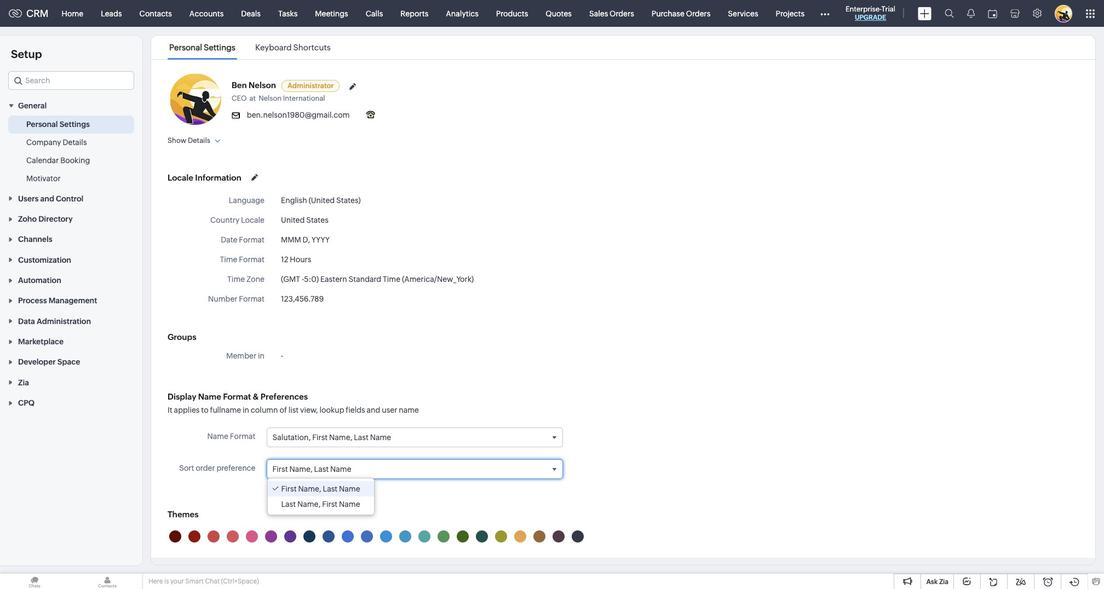 Task type: vqa. For each thing, say whether or not it's contained in the screenshot.
logo
no



Task type: describe. For each thing, give the bounding box(es) containing it.
sort order preference
[[179, 464, 256, 473]]

developer
[[18, 358, 56, 367]]

groups
[[168, 332, 196, 342]]

crm link
[[9, 8, 49, 19]]

marketplace
[[18, 337, 64, 346]]

preferences
[[261, 392, 308, 401]]

date format
[[221, 236, 265, 244]]

administrator
[[287, 82, 334, 90]]

tree containing first name, last name
[[268, 479, 374, 515]]

name inside field
[[370, 433, 391, 442]]

zoho
[[18, 215, 37, 223]]

number format
[[208, 295, 265, 303]]

purchase orders
[[652, 9, 711, 18]]

create menu image
[[918, 7, 932, 20]]

calendar image
[[988, 9, 997, 18]]

details for show details
[[188, 136, 210, 145]]

information
[[195, 173, 241, 182]]

name
[[399, 406, 419, 415]]

search element
[[938, 0, 961, 27]]

first inside field
[[272, 465, 288, 474]]

personal inside list
[[169, 43, 202, 52]]

format for time
[[239, 255, 265, 264]]

keyboard shortcuts
[[255, 43, 331, 52]]

show details
[[168, 136, 210, 145]]

1 vertical spatial first name, last name
[[281, 485, 360, 494]]

zone
[[246, 275, 265, 284]]

name, inside field
[[329, 433, 352, 442]]

space
[[57, 358, 80, 367]]

last inside field
[[314, 465, 329, 474]]

zia button
[[0, 372, 142, 393]]

(gmt
[[281, 275, 300, 284]]

order
[[196, 464, 215, 473]]

company details link
[[26, 137, 87, 148]]

calendar
[[26, 156, 59, 165]]

eastern
[[320, 275, 347, 284]]

projects link
[[767, 0, 813, 27]]

control
[[56, 194, 83, 203]]

time for time format
[[220, 255, 237, 264]]

0 vertical spatial nelson
[[249, 81, 276, 90]]

themes
[[168, 510, 199, 519]]

shortcuts
[[293, 43, 331, 52]]

purchase
[[652, 9, 685, 18]]

users and control button
[[0, 188, 142, 209]]

english
[[281, 196, 307, 205]]

display
[[168, 392, 196, 401]]

create menu element
[[911, 0, 938, 27]]

profile image
[[1055, 5, 1072, 22]]

signals element
[[961, 0, 982, 27]]

fullname
[[210, 406, 241, 415]]

smart
[[185, 578, 204, 586]]

here
[[148, 578, 163, 586]]

in inside display name format & preferences it applies to fullname in column of list view, lookup fields and user name
[[243, 406, 249, 415]]

personal settings link for company details link
[[26, 119, 90, 130]]

First Name, Last Name field
[[267, 460, 563, 479]]

leads link
[[92, 0, 131, 27]]

format for date
[[239, 236, 265, 244]]

personal settings inside list
[[169, 43, 235, 52]]

user
[[382, 406, 397, 415]]

international
[[283, 94, 325, 102]]

salutation,
[[272, 433, 311, 442]]

orders for purchase orders
[[686, 9, 711, 18]]

reports
[[401, 9, 428, 18]]

contacts image
[[73, 574, 142, 589]]

trial
[[882, 5, 896, 13]]

management
[[49, 297, 97, 305]]

company details
[[26, 138, 87, 147]]

Other Modules field
[[813, 5, 837, 22]]

products link
[[487, 0, 537, 27]]

number
[[208, 295, 237, 303]]

users
[[18, 194, 39, 203]]

(united
[[309, 196, 335, 205]]

settings inside list
[[204, 43, 235, 52]]

reports link
[[392, 0, 437, 27]]

process management
[[18, 297, 97, 305]]

quotes link
[[537, 0, 581, 27]]

home
[[62, 9, 83, 18]]

time for time zone
[[227, 275, 245, 284]]

member
[[226, 352, 256, 360]]

column
[[251, 406, 278, 415]]

at
[[250, 94, 256, 102]]

format inside display name format & preferences it applies to fullname in column of list view, lookup fields and user name
[[223, 392, 251, 401]]

calendar booking link
[[26, 155, 90, 166]]

calls
[[366, 9, 383, 18]]

data administration
[[18, 317, 91, 326]]

keyboard shortcuts link
[[254, 43, 332, 52]]

country locale
[[210, 216, 265, 225]]

leads
[[101, 9, 122, 18]]

chat
[[205, 578, 220, 586]]

upgrade
[[855, 14, 886, 21]]

of
[[280, 406, 287, 415]]

channels button
[[0, 229, 142, 249]]

1 horizontal spatial zia
[[939, 578, 949, 586]]

personal settings link for keyboard shortcuts link at left top
[[168, 43, 237, 52]]

customization button
[[0, 249, 142, 270]]

date
[[221, 236, 237, 244]]

show
[[168, 136, 186, 145]]

general button
[[0, 95, 142, 116]]

123,456.789
[[281, 295, 324, 303]]

and inside display name format & preferences it applies to fullname in column of list view, lookup fields and user name
[[367, 406, 380, 415]]

general region
[[0, 116, 142, 188]]



Task type: locate. For each thing, give the bounding box(es) containing it.
in right member
[[258, 352, 265, 360]]

applies
[[174, 406, 200, 415]]

personal up the company
[[26, 120, 58, 129]]

ceo
[[232, 94, 247, 102]]

0 horizontal spatial settings
[[60, 120, 90, 129]]

details up booking
[[63, 138, 87, 147]]

chats image
[[0, 574, 69, 589]]

details right show
[[188, 136, 210, 145]]

d,
[[303, 236, 310, 244]]

time format
[[220, 255, 265, 264]]

0 horizontal spatial and
[[40, 194, 54, 203]]

company
[[26, 138, 61, 147]]

list containing personal settings
[[159, 36, 341, 59]]

channels
[[18, 235, 52, 244]]

ben.nelson1980@gmail.com
[[247, 111, 350, 119]]

name, inside field
[[289, 465, 313, 474]]

zia
[[18, 378, 29, 387], [939, 578, 949, 586]]

hours
[[290, 255, 311, 264]]

locale down show
[[168, 173, 193, 182]]

ceo at nelson international
[[232, 94, 325, 102]]

services
[[728, 9, 758, 18]]

and left 'user'
[[367, 406, 380, 415]]

calls link
[[357, 0, 392, 27]]

personal settings link
[[168, 43, 237, 52], [26, 119, 90, 130]]

1 horizontal spatial personal
[[169, 43, 202, 52]]

salutation, first name, last name
[[272, 433, 391, 442]]

profile element
[[1048, 0, 1079, 27]]

format down 'zone'
[[239, 295, 265, 303]]

time down date
[[220, 255, 237, 264]]

None field
[[8, 71, 134, 90]]

1 horizontal spatial orders
[[686, 9, 711, 18]]

enterprise-
[[846, 5, 882, 13]]

yyyy
[[312, 236, 330, 244]]

cpq button
[[0, 393, 142, 413]]

personal settings link up company details link
[[26, 119, 90, 130]]

1 vertical spatial zia
[[939, 578, 949, 586]]

0 vertical spatial personal settings
[[169, 43, 235, 52]]

0 vertical spatial personal
[[169, 43, 202, 52]]

name inside field
[[330, 465, 351, 474]]

deals
[[241, 9, 261, 18]]

0 horizontal spatial orders
[[610, 9, 634, 18]]

name format
[[207, 432, 256, 441]]

1 vertical spatial -
[[281, 352, 283, 360]]

nelson right the at
[[259, 94, 282, 102]]

personal settings down accounts link
[[169, 43, 235, 52]]

locale down language
[[241, 216, 265, 225]]

is
[[164, 578, 169, 586]]

1 vertical spatial personal settings link
[[26, 119, 90, 130]]

settings down general dropdown button
[[60, 120, 90, 129]]

and inside dropdown button
[[40, 194, 54, 203]]

0 vertical spatial and
[[40, 194, 54, 203]]

first name, last name inside field
[[272, 465, 351, 474]]

0 horizontal spatial -
[[281, 352, 283, 360]]

orders right "sales"
[[610, 9, 634, 18]]

general
[[18, 102, 47, 110]]

1 vertical spatial personal settings
[[26, 120, 90, 129]]

0 vertical spatial locale
[[168, 173, 193, 182]]

marketplace button
[[0, 331, 142, 352]]

administration
[[37, 317, 91, 326]]

states
[[306, 216, 329, 225]]

meetings
[[315, 9, 348, 18]]

1 vertical spatial personal
[[26, 120, 58, 129]]

crm
[[26, 8, 49, 19]]

services link
[[719, 0, 767, 27]]

zia right ask
[[939, 578, 949, 586]]

purchase orders link
[[643, 0, 719, 27]]

1 vertical spatial settings
[[60, 120, 90, 129]]

show details link
[[168, 136, 221, 145]]

tree
[[268, 479, 374, 515]]

and right users
[[40, 194, 54, 203]]

nelson international link
[[259, 94, 328, 102]]

process management button
[[0, 290, 142, 311]]

format down fullname
[[230, 432, 256, 441]]

united states
[[281, 216, 329, 225]]

locale
[[168, 173, 193, 182], [241, 216, 265, 225]]

united
[[281, 216, 305, 225]]

accounts
[[189, 9, 224, 18]]

format for number
[[239, 295, 265, 303]]

0 horizontal spatial locale
[[168, 173, 193, 182]]

format up time format
[[239, 236, 265, 244]]

directory
[[38, 215, 73, 223]]

customization
[[18, 256, 71, 264]]

orders
[[610, 9, 634, 18], [686, 9, 711, 18]]

motivator link
[[26, 173, 61, 184]]

ben
[[232, 81, 247, 90]]

last name, first name
[[281, 500, 360, 509]]

2 orders from the left
[[686, 9, 711, 18]]

0 horizontal spatial in
[[243, 406, 249, 415]]

tasks link
[[269, 0, 306, 27]]

name inside display name format & preferences it applies to fullname in column of list view, lookup fields and user name
[[198, 392, 221, 401]]

it
[[168, 406, 172, 415]]

personal settings link inside list
[[168, 43, 237, 52]]

0 vertical spatial -
[[302, 275, 304, 284]]

automation button
[[0, 270, 142, 290]]

personal settings link down accounts link
[[168, 43, 237, 52]]

1 vertical spatial nelson
[[259, 94, 282, 102]]

first
[[312, 433, 328, 442], [272, 465, 288, 474], [281, 485, 297, 494], [322, 500, 338, 509]]

1 horizontal spatial details
[[188, 136, 210, 145]]

analytics
[[446, 9, 479, 18]]

member in
[[226, 352, 265, 360]]

1 horizontal spatial in
[[258, 352, 265, 360]]

1 horizontal spatial and
[[367, 406, 380, 415]]

1 horizontal spatial personal settings
[[169, 43, 235, 52]]

products
[[496, 9, 528, 18]]

personal down accounts link
[[169, 43, 202, 52]]

0 vertical spatial first name, last name
[[272, 465, 351, 474]]

booking
[[60, 156, 90, 165]]

list
[[159, 36, 341, 59]]

last inside field
[[354, 433, 369, 442]]

projects
[[776, 9, 805, 18]]

personal inside "general" region
[[26, 120, 58, 129]]

settings inside "general" region
[[60, 120, 90, 129]]

Search text field
[[9, 72, 134, 89]]

- right (gmt
[[302, 275, 304, 284]]

(america/new_york)
[[402, 275, 474, 284]]

signals image
[[967, 9, 975, 18]]

calendar booking
[[26, 156, 90, 165]]

1 vertical spatial in
[[243, 406, 249, 415]]

format for name
[[230, 432, 256, 441]]

- right member in
[[281, 352, 283, 360]]

ask zia
[[926, 578, 949, 586]]

1 vertical spatial locale
[[241, 216, 265, 225]]

0 vertical spatial zia
[[18, 378, 29, 387]]

personal
[[169, 43, 202, 52], [26, 120, 58, 129]]

data administration button
[[0, 311, 142, 331]]

details inside "general" region
[[63, 138, 87, 147]]

settings down accounts
[[204, 43, 235, 52]]

0 vertical spatial in
[[258, 352, 265, 360]]

1 horizontal spatial locale
[[241, 216, 265, 225]]

1 vertical spatial and
[[367, 406, 380, 415]]

0 vertical spatial personal settings link
[[168, 43, 237, 52]]

0 vertical spatial settings
[[204, 43, 235, 52]]

zia up cpq
[[18, 378, 29, 387]]

keyboard
[[255, 43, 292, 52]]

personal settings up company details link
[[26, 120, 90, 129]]

contacts
[[139, 9, 172, 18]]

5:0)
[[304, 275, 319, 284]]

process
[[18, 297, 47, 305]]

to
[[201, 406, 209, 415]]

time left 'zone'
[[227, 275, 245, 284]]

zoho directory
[[18, 215, 73, 223]]

mmm d, yyyy
[[281, 236, 330, 244]]

orders inside 'link'
[[610, 9, 634, 18]]

setup
[[11, 48, 42, 60]]

1 orders from the left
[[610, 9, 634, 18]]

in
[[258, 352, 265, 360], [243, 406, 249, 415]]

1 horizontal spatial -
[[302, 275, 304, 284]]

nelson
[[249, 81, 276, 90], [259, 94, 282, 102]]

12 hours
[[281, 255, 311, 264]]

time right standard
[[383, 275, 400, 284]]

orders right purchase
[[686, 9, 711, 18]]

format up 'zone'
[[239, 255, 265, 264]]

0 horizontal spatial personal settings
[[26, 120, 90, 129]]

1 horizontal spatial personal settings link
[[168, 43, 237, 52]]

format up fullname
[[223, 392, 251, 401]]

Salutation, First Name, Last Name field
[[267, 428, 563, 447]]

here is your smart chat (ctrl+space)
[[148, 578, 259, 586]]

preference
[[217, 464, 256, 473]]

search image
[[945, 9, 954, 18]]

zia inside dropdown button
[[18, 378, 29, 387]]

0 horizontal spatial personal settings link
[[26, 119, 90, 130]]

fields
[[346, 406, 365, 415]]

nelson up the at
[[249, 81, 276, 90]]

personal settings inside "general" region
[[26, 120, 90, 129]]

1 horizontal spatial settings
[[204, 43, 235, 52]]

0 horizontal spatial zia
[[18, 378, 29, 387]]

orders for sales orders
[[610, 9, 634, 18]]

first inside field
[[312, 433, 328, 442]]

0 horizontal spatial personal
[[26, 120, 58, 129]]

in left column
[[243, 406, 249, 415]]

accounts link
[[181, 0, 232, 27]]

details for company details
[[63, 138, 87, 147]]

your
[[170, 578, 184, 586]]

data
[[18, 317, 35, 326]]

0 horizontal spatial details
[[63, 138, 87, 147]]

states)
[[336, 196, 361, 205]]

settings
[[204, 43, 235, 52], [60, 120, 90, 129]]

analytics link
[[437, 0, 487, 27]]



